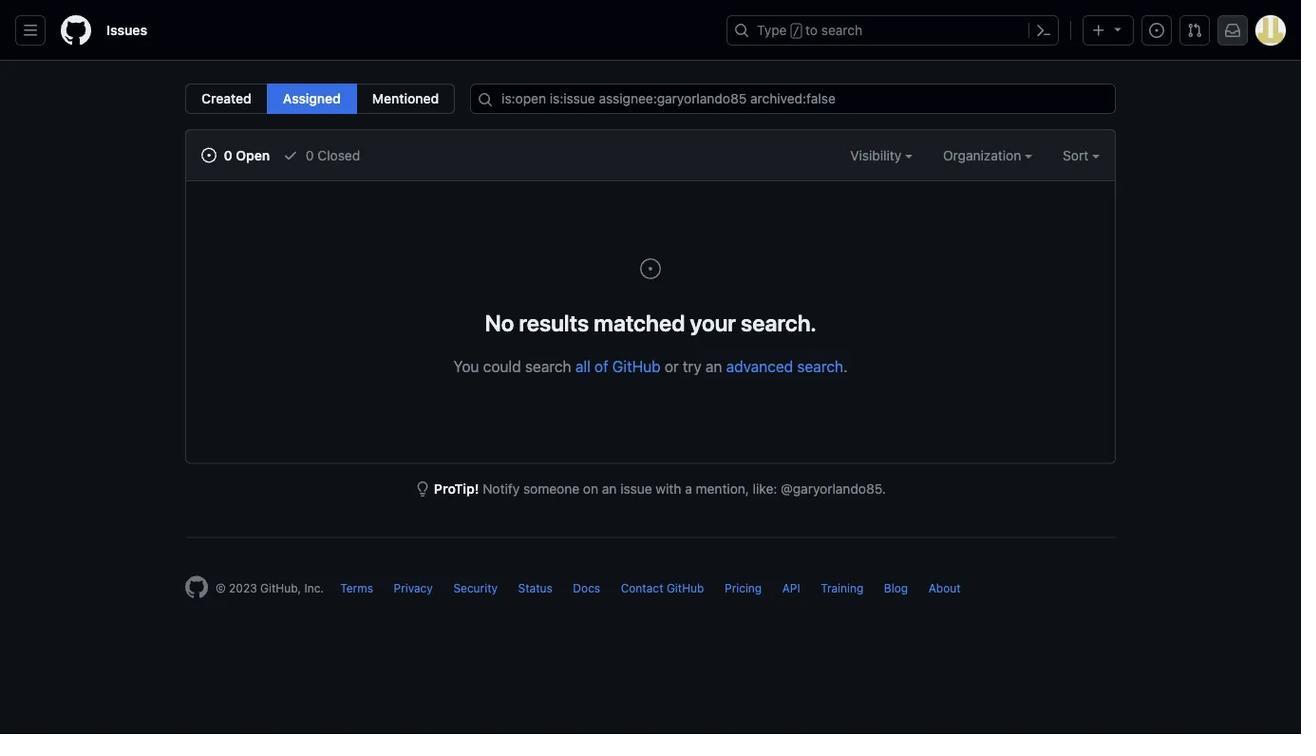 Task type: locate. For each thing, give the bounding box(es) containing it.
of
[[594, 357, 608, 375]]

0 for closed
[[306, 147, 314, 163]]

0 vertical spatial issue opened image
[[1149, 23, 1164, 38]]

0 horizontal spatial homepage image
[[61, 15, 91, 46]]

@garyorlando85.
[[781, 481, 886, 497]]

blog
[[884, 582, 908, 595]]

on
[[583, 481, 598, 497]]

0 horizontal spatial 0
[[224, 147, 232, 163]]

command palette image
[[1036, 23, 1051, 38]]

contact github link
[[621, 582, 704, 595]]

github
[[612, 357, 661, 375], [667, 582, 704, 595]]

0 right issue opened image
[[224, 147, 232, 163]]

you
[[453, 357, 479, 375]]

an
[[705, 357, 722, 375], [602, 481, 617, 497]]

homepage image
[[61, 15, 91, 46], [185, 576, 208, 599]]

1 vertical spatial homepage image
[[185, 576, 208, 599]]

a
[[685, 481, 692, 497]]

created link
[[185, 84, 268, 114]]

mentioned link
[[356, 84, 455, 114]]

created
[[201, 91, 251, 106]]

1 horizontal spatial homepage image
[[185, 576, 208, 599]]

.
[[843, 357, 848, 375]]

Search all issues text field
[[470, 84, 1116, 114]]

1 horizontal spatial issue opened image
[[1149, 23, 1164, 38]]

github,
[[260, 582, 301, 595]]

mentioned
[[372, 91, 439, 106]]

assigned link
[[267, 84, 357, 114]]

issue opened image
[[1149, 23, 1164, 38], [639, 257, 662, 280]]

type
[[757, 22, 787, 38]]

pricing link
[[725, 582, 762, 595]]

0 closed
[[302, 147, 360, 163]]

Issues search field
[[470, 84, 1116, 114]]

©
[[216, 582, 226, 595]]

0 for open
[[224, 147, 232, 163]]

your
[[690, 309, 736, 336]]

advanced
[[726, 357, 793, 375]]

/
[[793, 25, 800, 38]]

issues
[[106, 22, 147, 38]]

terms
[[340, 582, 373, 595]]

all
[[575, 357, 590, 375]]

search
[[821, 22, 862, 38], [525, 357, 571, 375], [797, 357, 843, 375]]

about link
[[928, 582, 961, 595]]

all of github link
[[575, 357, 661, 375]]

github right of
[[612, 357, 661, 375]]

0 vertical spatial github
[[612, 357, 661, 375]]

pricing
[[725, 582, 762, 595]]

0 right check icon
[[306, 147, 314, 163]]

© 2023 github, inc.
[[216, 582, 324, 595]]

organization
[[943, 147, 1025, 163]]

an right on
[[602, 481, 617, 497]]

0 horizontal spatial issue opened image
[[639, 257, 662, 280]]

docs
[[573, 582, 600, 595]]

protip!
[[434, 481, 479, 497]]

issue opened image left git pull request image
[[1149, 23, 1164, 38]]

sort
[[1063, 147, 1089, 163]]

contact
[[621, 582, 663, 595]]

1 vertical spatial issue opened image
[[639, 257, 662, 280]]

0
[[224, 147, 232, 163], [306, 147, 314, 163]]

notify
[[483, 481, 520, 497]]

security link
[[453, 582, 498, 595]]

an right try
[[705, 357, 722, 375]]

2 0 from the left
[[306, 147, 314, 163]]

1 0 from the left
[[224, 147, 232, 163]]

0 horizontal spatial github
[[612, 357, 661, 375]]

or
[[665, 357, 679, 375]]

footer
[[170, 537, 1131, 646]]

issues element
[[185, 84, 455, 114]]

1 horizontal spatial an
[[705, 357, 722, 375]]

homepage image left the 'issues'
[[61, 15, 91, 46]]

issue
[[620, 481, 652, 497]]

could
[[483, 357, 521, 375]]

1 vertical spatial github
[[667, 582, 704, 595]]

plus image
[[1091, 23, 1106, 38]]

github right the "contact"
[[667, 582, 704, 595]]

1 horizontal spatial github
[[667, 582, 704, 595]]

privacy link
[[394, 582, 433, 595]]

visibility
[[850, 147, 905, 163]]

0 closed link
[[283, 145, 360, 165]]

api
[[782, 582, 800, 595]]

1 vertical spatial an
[[602, 481, 617, 497]]

homepage image left ©
[[185, 576, 208, 599]]

0 horizontal spatial an
[[602, 481, 617, 497]]

1 horizontal spatial 0
[[306, 147, 314, 163]]

issue opened image up no results matched your search.
[[639, 257, 662, 280]]

visibility button
[[850, 145, 913, 165]]

organization button
[[943, 145, 1032, 165]]

training link
[[821, 582, 864, 595]]

light bulb image
[[415, 481, 430, 497]]

try
[[683, 357, 702, 375]]



Task type: vqa. For each thing, say whether or not it's contained in the screenshot.
Visibility popup button
yes



Task type: describe. For each thing, give the bounding box(es) containing it.
sort button
[[1063, 145, 1100, 165]]

assigned
[[283, 91, 341, 106]]

contact github
[[621, 582, 704, 595]]

open
[[236, 147, 270, 163]]

blog link
[[884, 582, 908, 595]]

like:
[[753, 481, 777, 497]]

notifications image
[[1225, 23, 1240, 38]]

search image
[[478, 92, 493, 107]]

triangle down image
[[1110, 21, 1125, 37]]

to
[[805, 22, 818, 38]]

protip! notify someone on an issue with a mention, like: @garyorlando85.
[[434, 481, 886, 497]]

git pull request image
[[1187, 23, 1202, 38]]

status link
[[518, 582, 553, 595]]

training
[[821, 582, 864, 595]]

with
[[656, 481, 681, 497]]

about
[[928, 582, 961, 595]]

type / to search
[[757, 22, 862, 38]]

api link
[[782, 582, 800, 595]]

0 open link
[[201, 145, 270, 165]]

advanced search link
[[726, 357, 843, 375]]

you could search all of github or try an advanced search .
[[453, 357, 848, 375]]

security
[[453, 582, 498, 595]]

0 vertical spatial homepage image
[[61, 15, 91, 46]]

mention,
[[696, 481, 749, 497]]

closed
[[318, 147, 360, 163]]

2023
[[229, 582, 257, 595]]

results
[[519, 309, 589, 336]]

issue opened image
[[201, 148, 217, 163]]

privacy
[[394, 582, 433, 595]]

no
[[485, 309, 514, 336]]

no results matched your search.
[[485, 309, 816, 336]]

0 open
[[220, 147, 270, 163]]

search left "all"
[[525, 357, 571, 375]]

search down search.
[[797, 357, 843, 375]]

someone
[[523, 481, 579, 497]]

check image
[[283, 148, 298, 163]]

matched
[[594, 309, 685, 336]]

0 vertical spatial an
[[705, 357, 722, 375]]

search.
[[741, 309, 816, 336]]

docs link
[[573, 582, 600, 595]]

terms link
[[340, 582, 373, 595]]

footer containing © 2023 github, inc.
[[170, 537, 1131, 646]]

search right to
[[821, 22, 862, 38]]

inc.
[[304, 582, 324, 595]]

status
[[518, 582, 553, 595]]



